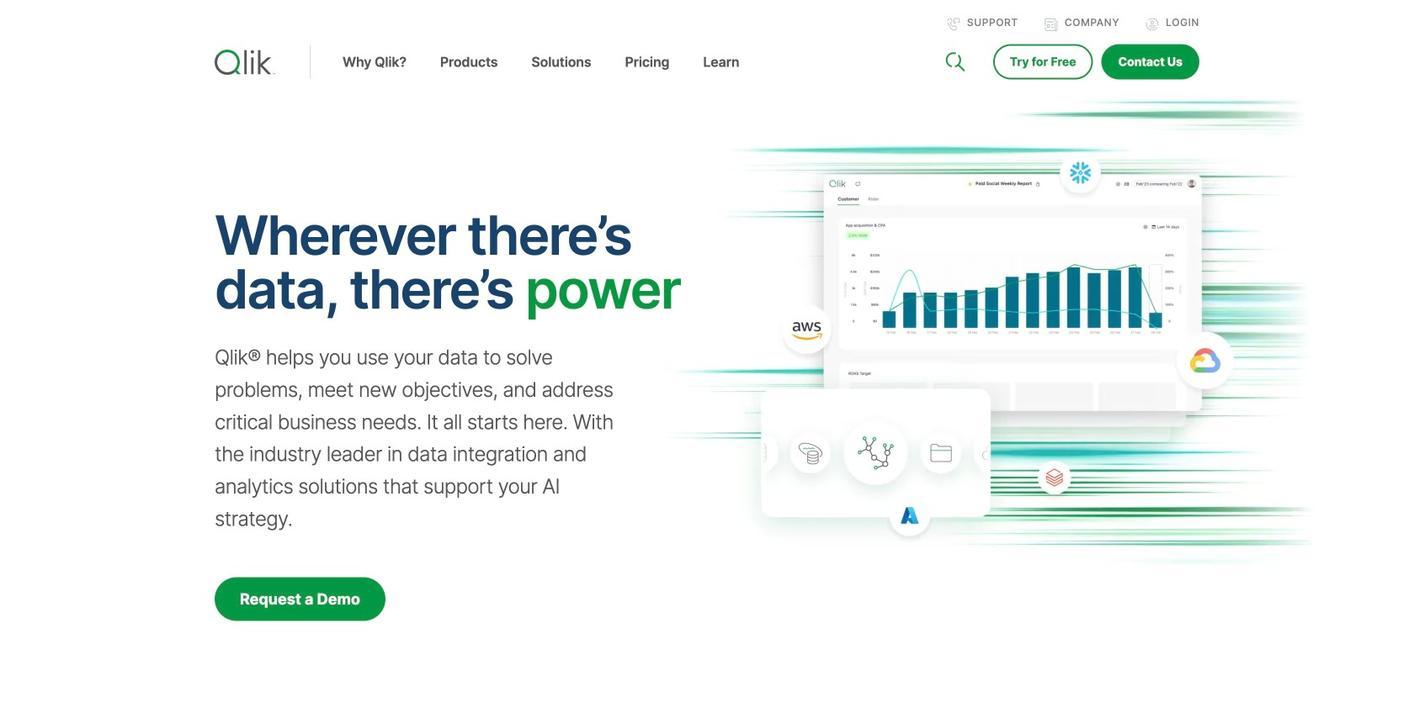 Task type: vqa. For each thing, say whether or not it's contained in the screenshot.
Qlik
no



Task type: locate. For each thing, give the bounding box(es) containing it.
login image
[[1146, 18, 1159, 31]]

qlik image
[[215, 50, 275, 75]]

support image
[[947, 18, 960, 31]]

company image
[[1045, 18, 1058, 31]]



